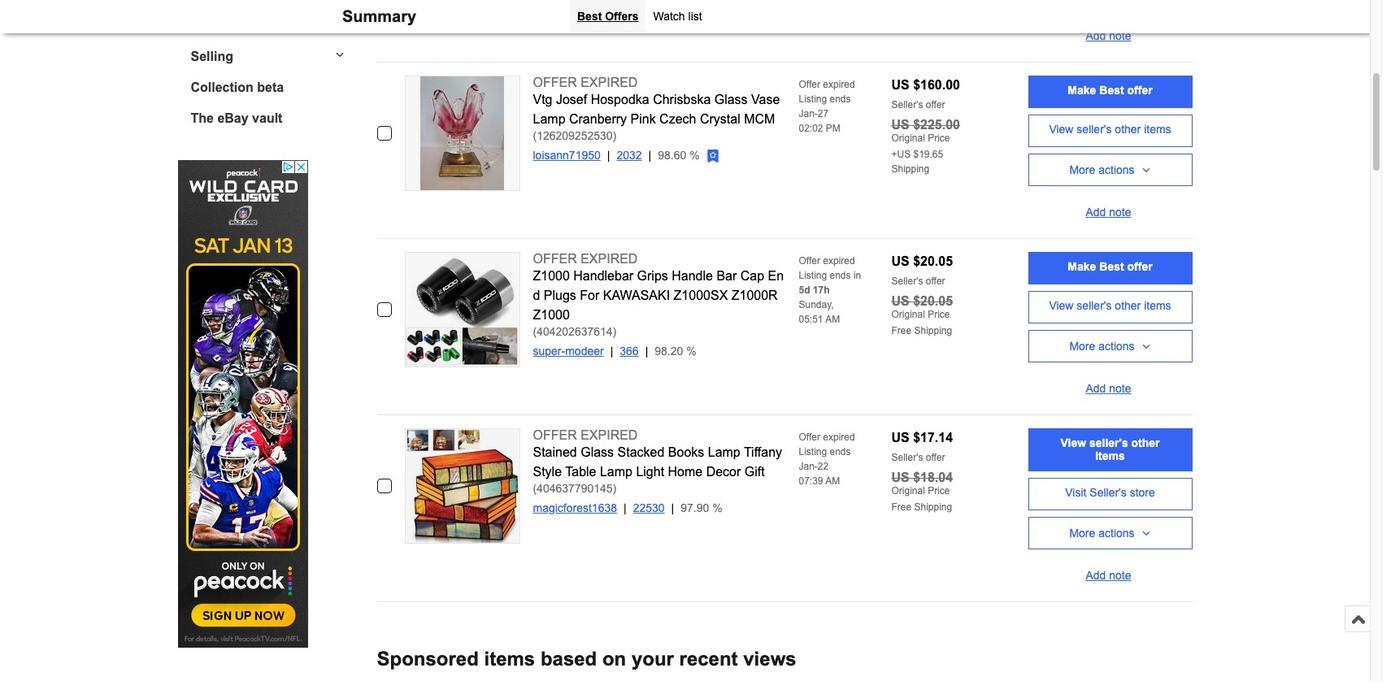 Task type: describe. For each thing, give the bounding box(es) containing it.
handle
[[672, 269, 713, 283]]

1 us from the top
[[892, 78, 910, 91]]

1 add from the top
[[1086, 29, 1106, 42]]

5 us from the top
[[892, 431, 910, 444]]

add for $160.00
[[1086, 206, 1106, 219]]

expired inside the offer expired listing ends in 5d 17h sunday, 05:51 am
[[823, 255, 855, 266]]

price for $225.00
[[928, 132, 950, 144]]

seller's for $225.00
[[892, 99, 923, 110]]

ends inside the offer expired listing ends in 5d 17h sunday, 05:51 am
[[830, 270, 851, 281]]

listing for tiffany
[[799, 446, 827, 457]]

2032
[[617, 148, 642, 161]]

watch list
[[653, 10, 702, 23]]

2 $20.05 from the top
[[913, 294, 953, 308]]

add for $20.05
[[1086, 382, 1106, 395]]

$225.00
[[913, 118, 961, 131]]

the
[[191, 111, 214, 125]]

2 z1000 from the top
[[533, 308, 570, 322]]

pink
[[631, 112, 656, 126]]

free for us $18.04
[[892, 501, 912, 513]]

view seller's other items for us $20.05
[[1049, 299, 1172, 312]]

add for $17.14
[[1086, 570, 1106, 583]]

other for $20.05
[[1115, 299, 1141, 312]]

97.90 %
[[681, 501, 723, 514]]

am inside the offer expired listing ends in 5d 17h sunday, 05:51 am
[[826, 314, 840, 325]]

bar
[[717, 269, 737, 283]]

4 us from the top
[[892, 294, 910, 308]]

listing inside the offer expired listing ends in 5d 17h sunday, 05:51 am
[[799, 270, 827, 281]]

seller's right visit
[[1090, 486, 1127, 499]]

magicforest1638 link
[[533, 501, 633, 514]]

advertisement region
[[178, 160, 308, 648]]

more for $20.05
[[1070, 340, 1096, 353]]

selling button
[[178, 49, 344, 64]]

$17.14
[[913, 431, 953, 444]]

best offers
[[577, 10, 639, 23]]

listing for vase
[[799, 93, 827, 105]]

store
[[1130, 486, 1156, 499]]

jan- for tiffany
[[799, 461, 818, 472]]

loisann71950 link
[[533, 148, 617, 161]]

sponsored
[[377, 648, 479, 670]]

note for $17.14
[[1110, 570, 1132, 583]]

z1000sx
[[674, 288, 728, 302]]

cranberry
[[569, 112, 627, 126]]

make best offer for us $160.00
[[1068, 84, 1153, 97]]

offer expired z1000 handlebar grips handle bar cap en d plugs for kawasaki z1000sx z1000r z1000 ( 404202637614 )
[[533, 252, 784, 338]]

selling
[[191, 49, 233, 63]]

98.20
[[655, 344, 683, 357]]

stained glass stacked books lamp tiffany style table lamp light home decor gift link
[[533, 445, 782, 479]]

+us
[[892, 148, 911, 160]]

in
[[854, 270, 861, 281]]

pm
[[826, 122, 841, 134]]

22530
[[633, 501, 665, 514]]

404202637614
[[537, 325, 613, 338]]

1 $20.05 from the top
[[913, 254, 953, 268]]

ebay
[[217, 111, 249, 125]]

chrisbska
[[653, 92, 711, 106]]

offer expired stained glass stacked books lamp tiffany style table lamp light home decor gift ( 404637790145 )
[[533, 428, 782, 495]]

decor
[[706, 465, 741, 479]]

make best offer link for us $20.05
[[1028, 252, 1193, 284]]

views
[[744, 648, 797, 670]]

$19.65
[[914, 148, 944, 160]]

make for us $160.00
[[1068, 84, 1097, 97]]

super-
[[533, 344, 565, 357]]

shipping for $20.05
[[915, 325, 953, 336]]

more actions for us $18.04
[[1070, 527, 1135, 540]]

2 horizontal spatial lamp
[[708, 445, 741, 459]]

more actions button for $225.00
[[1028, 153, 1193, 186]]

2 vertical spatial view seller's other items
[[1061, 437, 1160, 463]]

on
[[603, 648, 626, 670]]

d
[[533, 288, 540, 302]]

view seller's other items link for $20.05
[[1028, 291, 1193, 323]]

hospodka
[[591, 92, 650, 106]]

offer expired listing ends in 5d 17h sunday, 05:51 am
[[799, 255, 861, 325]]

expired for handlebar
[[581, 252, 638, 266]]

offer expired vtg josef hospodka chrisbska glass vase lamp cranberry pink czech crystal mcm ( 126209252530 )
[[533, 75, 780, 142]]

07:39
[[799, 475, 823, 487]]

ends for us $17.14
[[830, 446, 851, 457]]

98.60 %
[[658, 148, 700, 161]]

grips
[[637, 269, 668, 283]]

z1000 handlebar grips handle bar cap en d plugs for kawasaki z1000sx z1000r z1000 link
[[533, 269, 784, 322]]

actions for us $225.00
[[1099, 163, 1135, 176]]

the ebay vault
[[191, 111, 283, 125]]

czech
[[660, 112, 697, 126]]

original for $18.04
[[892, 485, 925, 497]]

offer for us $20.05
[[926, 275, 946, 287]]

best offers button
[[570, 0, 646, 33]]

1 note from the top
[[1110, 29, 1132, 42]]

home
[[668, 465, 703, 479]]

view inside view seller's other items
[[1061, 437, 1087, 450]]

best for us $20.05
[[1100, 260, 1124, 273]]

1 add note button from the top
[[1028, 16, 1193, 48]]

based
[[541, 648, 597, 670]]

1 add note from the top
[[1086, 29, 1132, 42]]

) inside the offer expired z1000 handlebar grips handle bar cap en d plugs for kawasaki z1000sx z1000r z1000 ( 404202637614 )
[[613, 325, 617, 338]]

view for us $20.05
[[1049, 299, 1074, 312]]

stacked
[[618, 445, 665, 459]]

add note for $17.14
[[1086, 570, 1132, 583]]

your
[[632, 648, 674, 670]]

more actions for us $20.05
[[1070, 340, 1135, 353]]

the ebay vault link
[[191, 111, 344, 126]]

sponsored items based on your recent views
[[377, 648, 797, 670]]

add note button for $160.00
[[1028, 192, 1193, 225]]

en
[[768, 269, 784, 283]]

mcm
[[744, 112, 775, 126]]

josef
[[556, 92, 587, 106]]

us $160.00 seller's offer us $225.00 original price +us $19.65 shipping
[[892, 78, 961, 174]]

visit seller's store
[[1066, 486, 1156, 499]]

offers
[[605, 10, 639, 23]]

add note button for $20.05
[[1028, 369, 1193, 401]]

vtg josef hospodka chrisbska glass vase lamp cranberry pink czech crystal mcm image
[[420, 76, 504, 190]]

for
[[580, 288, 600, 302]]

super-modeer
[[533, 344, 604, 357]]

kawasaki
[[603, 288, 670, 302]]

gift
[[745, 465, 765, 479]]

cap
[[741, 269, 765, 283]]

books
[[668, 445, 705, 459]]

list
[[688, 10, 702, 23]]

% for kawasaki
[[687, 344, 697, 357]]

( inside offer expired stained glass stacked books lamp tiffany style table lamp light home decor gift ( 404637790145 )
[[533, 482, 537, 495]]

lamp inside offer expired vtg josef hospodka chrisbska glass vase lamp cranberry pink czech crystal mcm ( 126209252530 )
[[533, 112, 566, 126]]

us $20.05 seller's offer us $20.05 original price free shipping
[[892, 254, 953, 336]]

z1000r
[[732, 288, 778, 302]]

offer for us $17.14
[[926, 452, 946, 463]]

2 us from the top
[[892, 118, 910, 131]]

more for $18.04
[[1070, 527, 1096, 540]]

view seller's other items for us $225.00
[[1049, 123, 1172, 136]]

offer for stained
[[533, 428, 577, 442]]

beta
[[257, 80, 284, 94]]

am inside offer expired listing ends jan-22 07:39 am
[[826, 475, 840, 487]]

expired for josef
[[581, 75, 638, 89]]

style
[[533, 465, 562, 479]]

collection beta link
[[191, 80, 344, 95]]

tiffany
[[744, 445, 782, 459]]

expired for us $160.00
[[823, 78, 855, 90]]

seller's inside view seller's other items
[[1090, 437, 1129, 450]]

366 link
[[620, 344, 655, 357]]

jan- for vase
[[799, 108, 818, 119]]



Task type: vqa. For each thing, say whether or not it's contained in the screenshot.
Hard
no



Task type: locate. For each thing, give the bounding box(es) containing it.
view
[[1049, 123, 1074, 136], [1049, 299, 1074, 312], [1061, 437, 1087, 450]]

expired
[[823, 78, 855, 90], [823, 255, 855, 266], [823, 431, 855, 443]]

0 vertical spatial original
[[892, 132, 925, 144]]

1 vertical spatial listing
[[799, 270, 827, 281]]

$160.00
[[913, 78, 961, 91]]

0 vertical spatial make best offer link
[[1028, 75, 1193, 108]]

1 vertical spatial glass
[[581, 445, 614, 459]]

offer
[[1128, 84, 1153, 97], [926, 99, 946, 110], [1128, 260, 1153, 273], [926, 275, 946, 287], [926, 452, 946, 463]]

0 vertical spatial $20.05
[[913, 254, 953, 268]]

1 vertical spatial $20.05
[[913, 294, 953, 308]]

27
[[818, 108, 829, 119]]

z1000
[[533, 269, 570, 283], [533, 308, 570, 322]]

2 vertical spatial listing
[[799, 446, 827, 457]]

2 offer from the top
[[533, 252, 577, 266]]

1 vertical spatial make best offer
[[1068, 260, 1153, 273]]

collection beta
[[191, 80, 284, 94]]

2 vertical spatial expired
[[823, 431, 855, 443]]

0 vertical spatial make
[[1068, 84, 1097, 97]]

) inside offer expired vtg josef hospodka chrisbska glass vase lamp cranberry pink czech crystal mcm ( 126209252530 )
[[613, 129, 617, 142]]

2 vertical spatial shipping
[[915, 501, 953, 513]]

more actions button for $18.04
[[1028, 517, 1193, 549]]

3 offer from the top
[[533, 428, 577, 442]]

offer up 5d
[[799, 255, 821, 266]]

jan- up 02:02
[[799, 108, 818, 119]]

stained glass stacked books lamp tiffany style table lamp light home decor gift image
[[406, 429, 518, 543]]

3 us from the top
[[892, 254, 910, 268]]

vault
[[252, 111, 283, 125]]

visit seller's store link
[[1028, 478, 1193, 510]]

0 vertical spatial listing
[[799, 93, 827, 105]]

2 original from the top
[[892, 309, 925, 320]]

1 vertical spatial am
[[826, 475, 840, 487]]

1 vertical spatial view
[[1049, 299, 1074, 312]]

2 vertical spatial expired
[[581, 428, 638, 442]]

glass inside offer expired vtg josef hospodka chrisbska glass vase lamp cranberry pink czech crystal mcm ( 126209252530 )
[[715, 92, 748, 106]]

5d
[[799, 284, 810, 296]]

2 add from the top
[[1086, 206, 1106, 219]]

( inside offer expired vtg josef hospodka chrisbska glass vase lamp cranberry pink czech crystal mcm ( 126209252530 )
[[533, 129, 537, 142]]

offer inside "offer expired listing ends jan-27 02:02 pm"
[[799, 78, 821, 90]]

% for home
[[713, 501, 723, 514]]

view seller's other items link
[[1028, 114, 1193, 147], [1028, 291, 1193, 323], [1028, 428, 1193, 471]]

shipping inside us $17.14 seller's offer us $18.04 original price free shipping
[[915, 501, 953, 513]]

add note for $20.05
[[1086, 382, 1132, 395]]

1 vertical spatial expired
[[823, 255, 855, 266]]

expired up stacked
[[581, 428, 638, 442]]

1 offer from the top
[[533, 75, 577, 89]]

0 vertical spatial more
[[1070, 163, 1096, 176]]

offer expired listing ends jan-22 07:39 am
[[799, 431, 855, 487]]

price inside us $17.14 seller's offer us $18.04 original price free shipping
[[928, 485, 950, 497]]

expired up in
[[823, 255, 855, 266]]

vtg
[[533, 92, 553, 106]]

0 vertical spatial best
[[577, 10, 602, 23]]

3 expired from the top
[[581, 428, 638, 442]]

more actions for us $225.00
[[1070, 163, 1135, 176]]

0 vertical spatial seller's
[[1077, 123, 1112, 136]]

2 vertical spatial best
[[1100, 260, 1124, 273]]

offer for us $160.00
[[926, 99, 946, 110]]

2 price from the top
[[928, 309, 950, 320]]

1 more actions from the top
[[1070, 163, 1135, 176]]

seller's down $160.00
[[892, 99, 923, 110]]

1 make best offer link from the top
[[1028, 75, 1193, 108]]

price inside us $160.00 seller's offer us $225.00 original price +us $19.65 shipping
[[928, 132, 950, 144]]

free inside us $17.14 seller's offer us $18.04 original price free shipping
[[892, 501, 912, 513]]

2 more from the top
[[1070, 340, 1096, 353]]

listing inside offer expired listing ends jan-22 07:39 am
[[799, 446, 827, 457]]

original inside us $160.00 seller's offer us $225.00 original price +us $19.65 shipping
[[892, 132, 925, 144]]

actions for us $20.05
[[1099, 340, 1135, 353]]

3 price from the top
[[928, 485, 950, 497]]

2 listing from the top
[[799, 270, 827, 281]]

am
[[826, 314, 840, 325], [826, 475, 840, 487]]

1 vertical spatial more actions button
[[1028, 330, 1193, 362]]

0 vertical spatial expired
[[823, 78, 855, 90]]

2032 link
[[617, 148, 658, 161]]

offer for vtg
[[533, 75, 577, 89]]

02:02
[[799, 122, 823, 134]]

0 vertical spatial view
[[1049, 123, 1074, 136]]

2 vertical spatial (
[[533, 482, 537, 495]]

1 vertical spatial price
[[928, 309, 950, 320]]

2 vertical spatial ends
[[830, 446, 851, 457]]

free for us $20.05
[[892, 325, 912, 336]]

2 make from the top
[[1068, 260, 1097, 273]]

1 vertical spatial z1000
[[533, 308, 570, 322]]

seller's right in
[[892, 275, 923, 287]]

366
[[620, 344, 639, 357]]

listing up 17h
[[799, 270, 827, 281]]

4 add from the top
[[1086, 570, 1106, 583]]

make best offer link for us $160.00
[[1028, 75, 1193, 108]]

expired inside offer expired stained glass stacked books lamp tiffany style table lamp light home decor gift ( 404637790145 )
[[581, 428, 638, 442]]

light
[[636, 465, 665, 479]]

expired for us $17.14
[[823, 431, 855, 443]]

1 z1000 from the top
[[533, 269, 570, 283]]

2 expired from the top
[[581, 252, 638, 266]]

2 more actions button from the top
[[1028, 330, 1193, 362]]

3 more actions button from the top
[[1028, 517, 1193, 549]]

2 vertical spatial offer
[[533, 428, 577, 442]]

1 vertical spatial best
[[1100, 84, 1124, 97]]

3 expired from the top
[[823, 431, 855, 443]]

more
[[1070, 163, 1096, 176], [1070, 340, 1096, 353], [1070, 527, 1096, 540]]

2 add note from the top
[[1086, 206, 1132, 219]]

z1000 handlebar grips handle bar cap end plugs for kawasaki z1000sx z1000r z1000 image
[[405, 253, 519, 366]]

listing inside "offer expired listing ends jan-27 02:02 pm"
[[799, 93, 827, 105]]

)
[[613, 129, 617, 142], [613, 325, 617, 338], [613, 482, 617, 495]]

1 am from the top
[[826, 314, 840, 325]]

watch
[[653, 10, 685, 23]]

note for $160.00
[[1110, 206, 1132, 219]]

2 am from the top
[[826, 475, 840, 487]]

2 vertical spatial other
[[1132, 437, 1160, 450]]

4 add note from the top
[[1086, 570, 1132, 583]]

listing up 27 on the top right of the page
[[799, 93, 827, 105]]

( up super-
[[533, 325, 537, 338]]

add note for $160.00
[[1086, 206, 1132, 219]]

recent
[[680, 648, 738, 670]]

offer up stained
[[533, 428, 577, 442]]

offer inside the offer expired z1000 handlebar grips handle bar cap en d plugs for kawasaki z1000sx z1000r z1000 ( 404202637614 )
[[533, 252, 577, 266]]

original
[[892, 132, 925, 144], [892, 309, 925, 320], [892, 485, 925, 497]]

( down vtg
[[533, 129, 537, 142]]

1 original from the top
[[892, 132, 925, 144]]

0 vertical spatial actions
[[1099, 163, 1135, 176]]

0 horizontal spatial glass
[[581, 445, 614, 459]]

0 vertical spatial shipping
[[892, 163, 930, 174]]

vtg josef hospodka chrisbska glass vase lamp cranberry pink czech crystal mcm link
[[533, 92, 780, 126]]

z1000 up plugs
[[533, 269, 570, 283]]

%
[[690, 148, 700, 161], [687, 344, 697, 357], [713, 501, 723, 514]]

% for crystal
[[690, 148, 700, 161]]

1 vertical spatial ends
[[830, 270, 851, 281]]

expired
[[581, 75, 638, 89], [581, 252, 638, 266], [581, 428, 638, 442]]

summary
[[342, 7, 417, 25]]

1 vertical spatial free
[[892, 501, 912, 513]]

seller's for $20.05
[[1077, 299, 1112, 312]]

offer for tiffany
[[799, 431, 821, 443]]

1 vertical spatial make best offer link
[[1028, 252, 1193, 284]]

actions for us $18.04
[[1099, 527, 1135, 540]]

2 vertical spatial view seller's other items link
[[1028, 428, 1193, 471]]

98.20 %
[[655, 344, 697, 357]]

1 vertical spatial shipping
[[915, 325, 953, 336]]

ends left in
[[830, 270, 851, 281]]

original inside us $17.14 seller's offer us $18.04 original price free shipping
[[892, 485, 925, 497]]

404637790145
[[537, 482, 613, 495]]

1 free from the top
[[892, 325, 912, 336]]

2 more actions from the top
[[1070, 340, 1135, 353]]

( inside the offer expired z1000 handlebar grips handle bar cap en d plugs for kawasaki z1000sx z1000r z1000 ( 404202637614 )
[[533, 325, 537, 338]]

price inside the 'us $20.05 seller's offer us $20.05 original price free shipping'
[[928, 309, 950, 320]]

offer up plugs
[[533, 252, 577, 266]]

expired up 22
[[823, 431, 855, 443]]

% right 97.90
[[713, 501, 723, 514]]

126209252530
[[537, 129, 613, 142]]

best inside best offers 'button'
[[577, 10, 602, 23]]

2 expired from the top
[[823, 255, 855, 266]]

1 vertical spatial offer
[[533, 252, 577, 266]]

0 horizontal spatial lamp
[[533, 112, 566, 126]]

0 vertical spatial free
[[892, 325, 912, 336]]

expired inside offer expired listing ends jan-22 07:39 am
[[823, 431, 855, 443]]

1 vertical spatial more actions
[[1070, 340, 1135, 353]]

offer up vtg
[[533, 75, 577, 89]]

0 vertical spatial )
[[613, 129, 617, 142]]

0 vertical spatial am
[[826, 314, 840, 325]]

offer inside the offer expired listing ends in 5d 17h sunday, 05:51 am
[[799, 255, 821, 266]]

0 vertical spatial glass
[[715, 92, 748, 106]]

4 note from the top
[[1110, 570, 1132, 583]]

original inside the 'us $20.05 seller's offer us $20.05 original price free shipping'
[[892, 309, 925, 320]]

handlebar
[[574, 269, 634, 283]]

2 free from the top
[[892, 501, 912, 513]]

3 ) from the top
[[613, 482, 617, 495]]

glass up table
[[581, 445, 614, 459]]

watch list button
[[646, 0, 710, 33]]

best for us $160.00
[[1100, 84, 1124, 97]]

note
[[1110, 29, 1132, 42], [1110, 206, 1132, 219], [1110, 382, 1132, 395], [1110, 570, 1132, 583]]

) inside offer expired stained glass stacked books lamp tiffany style table lamp light home decor gift ( 404637790145 )
[[613, 482, 617, 495]]

) down kawasaki
[[613, 325, 617, 338]]

2 ) from the top
[[613, 325, 617, 338]]

make for us $20.05
[[1068, 260, 1097, 273]]

0 vertical spatial view seller's other items
[[1049, 123, 1172, 136]]

1 vertical spatial jan-
[[799, 461, 818, 472]]

0 vertical spatial view seller's other items link
[[1028, 114, 1193, 147]]

offer up 27 on the top right of the page
[[799, 78, 821, 90]]

2 vertical spatial )
[[613, 482, 617, 495]]

2 add note button from the top
[[1028, 192, 1193, 225]]

1 price from the top
[[928, 132, 950, 144]]

) down cranberry
[[613, 129, 617, 142]]

seller's inside the 'us $20.05 seller's offer us $20.05 original price free shipping'
[[892, 275, 923, 287]]

3 offer from the top
[[799, 431, 821, 443]]

1 vertical spatial other
[[1115, 299, 1141, 312]]

jan-
[[799, 108, 818, 119], [799, 461, 818, 472]]

1 vertical spatial (
[[533, 325, 537, 338]]

shipping inside us $160.00 seller's offer us $225.00 original price +us $19.65 shipping
[[892, 163, 930, 174]]

other inside view seller's other items
[[1132, 437, 1160, 450]]

1 make from the top
[[1068, 84, 1097, 97]]

1 view seller's other items link from the top
[[1028, 114, 1193, 147]]

3 more from the top
[[1070, 527, 1096, 540]]

offer inside the 'us $20.05 seller's offer us $20.05 original price free shipping'
[[926, 275, 946, 287]]

% right 98.20 in the left of the page
[[687, 344, 697, 357]]

seller's for $20.05
[[892, 275, 923, 287]]

lamp
[[533, 112, 566, 126], [708, 445, 741, 459], [600, 465, 633, 479]]

ends right tiffany
[[830, 446, 851, 457]]

1 ) from the top
[[613, 129, 617, 142]]

1 vertical spatial )
[[613, 325, 617, 338]]

1 horizontal spatial glass
[[715, 92, 748, 106]]

2 vertical spatial %
[[713, 501, 723, 514]]

z1000 down plugs
[[533, 308, 570, 322]]

1 expired from the top
[[581, 75, 638, 89]]

plugs
[[544, 288, 577, 302]]

free inside the 'us $20.05 seller's offer us $20.05 original price free shipping'
[[892, 325, 912, 336]]

super-modeer link
[[533, 344, 620, 357]]

offer for z1000
[[533, 252, 577, 266]]

( down style
[[533, 482, 537, 495]]

make best offer for us $20.05
[[1068, 260, 1153, 273]]

0 vertical spatial more actions
[[1070, 163, 1135, 176]]

am down 22
[[826, 475, 840, 487]]

1 ends from the top
[[830, 93, 851, 105]]

listing
[[799, 93, 827, 105], [799, 270, 827, 281], [799, 446, 827, 457]]

expired inside offer expired vtg josef hospodka chrisbska glass vase lamp cranberry pink czech crystal mcm ( 126209252530 )
[[581, 75, 638, 89]]

0 vertical spatial price
[[928, 132, 950, 144]]

offer
[[533, 75, 577, 89], [533, 252, 577, 266], [533, 428, 577, 442]]

0 vertical spatial ends
[[830, 93, 851, 105]]

price for $20.05
[[928, 309, 950, 320]]

original for $20.05
[[892, 309, 925, 320]]

3 add note from the top
[[1086, 382, 1132, 395]]

2 ( from the top
[[533, 325, 537, 338]]

2 note from the top
[[1110, 206, 1132, 219]]

1 ( from the top
[[533, 129, 537, 142]]

2 vertical spatial seller's
[[1090, 437, 1129, 450]]

ends up pm
[[830, 93, 851, 105]]

make
[[1068, 84, 1097, 97], [1068, 260, 1097, 273]]

magicforest1638
[[533, 501, 617, 514]]

items
[[1144, 123, 1172, 136], [1144, 299, 1172, 312], [1096, 450, 1125, 463], [484, 648, 535, 670]]

2 vertical spatial view
[[1061, 437, 1087, 450]]

1 vertical spatial expired
[[581, 252, 638, 266]]

sunday,
[[799, 299, 834, 310]]

offer inside offer expired listing ends jan-22 07:39 am
[[799, 431, 821, 443]]

6 us from the top
[[892, 470, 910, 484]]

1 make best offer from the top
[[1068, 84, 1153, 97]]

0 vertical spatial offer
[[533, 75, 577, 89]]

offer inside offer expired vtg josef hospodka chrisbska glass vase lamp cranberry pink czech crystal mcm ( 126209252530 )
[[533, 75, 577, 89]]

jan- up 07:39
[[799, 461, 818, 472]]

1 vertical spatial actions
[[1099, 340, 1135, 353]]

22530 link
[[633, 501, 681, 514]]

3 add note button from the top
[[1028, 369, 1193, 401]]

1 vertical spatial view seller's other items
[[1049, 299, 1172, 312]]

05:51
[[799, 314, 823, 325]]

3 more actions from the top
[[1070, 527, 1135, 540]]

expired up handlebar
[[581, 252, 638, 266]]

2 ends from the top
[[830, 270, 851, 281]]

0 vertical spatial jan-
[[799, 108, 818, 119]]

2 offer from the top
[[799, 255, 821, 266]]

1 vertical spatial lamp
[[708, 445, 741, 459]]

1 vertical spatial offer
[[799, 255, 821, 266]]

other for $225.00
[[1115, 123, 1141, 136]]

2 vertical spatial more actions button
[[1028, 517, 1193, 549]]

view seller's other items link for $225.00
[[1028, 114, 1193, 147]]

0 vertical spatial lamp
[[533, 112, 566, 126]]

1 vertical spatial make
[[1068, 260, 1097, 273]]

3 ends from the top
[[830, 446, 851, 457]]

ends inside "offer expired listing ends jan-27 02:02 pm"
[[830, 93, 851, 105]]

am right 05:51
[[826, 314, 840, 325]]

expired up 27 on the top right of the page
[[823, 78, 855, 90]]

0 vertical spatial more actions button
[[1028, 153, 1193, 186]]

2 vertical spatial more
[[1070, 527, 1096, 540]]

seller's
[[1077, 123, 1112, 136], [1077, 299, 1112, 312], [1090, 437, 1129, 450]]

2 vertical spatial more actions
[[1070, 527, 1135, 540]]

offer for vase
[[799, 78, 821, 90]]

98.60
[[658, 148, 687, 161]]

note for $20.05
[[1110, 382, 1132, 395]]

price
[[928, 132, 950, 144], [928, 309, 950, 320], [928, 485, 950, 497]]

seller's for $225.00
[[1077, 123, 1112, 136]]

original for $225.00
[[892, 132, 925, 144]]

add note
[[1086, 29, 1132, 42], [1086, 206, 1132, 219], [1086, 382, 1132, 395], [1086, 570, 1132, 583]]

expired up hospodka in the top left of the page
[[581, 75, 638, 89]]

listing up 22
[[799, 446, 827, 457]]

loisann71950
[[533, 148, 601, 161]]

2 jan- from the top
[[799, 461, 818, 472]]

0 vertical spatial offer
[[799, 78, 821, 90]]

glass inside offer expired stained glass stacked books lamp tiffany style table lamp light home decor gift ( 404637790145 )
[[581, 445, 614, 459]]

1 vertical spatial seller's
[[1077, 299, 1112, 312]]

% right 98.60
[[690, 148, 700, 161]]

1 actions from the top
[[1099, 163, 1135, 176]]

collection
[[191, 80, 254, 94]]

3 ( from the top
[[533, 482, 537, 495]]

offer inside us $160.00 seller's offer us $225.00 original price +us $19.65 shipping
[[926, 99, 946, 110]]

ends
[[830, 93, 851, 105], [830, 270, 851, 281], [830, 446, 851, 457]]

0 vertical spatial other
[[1115, 123, 1141, 136]]

jan- inside offer expired listing ends jan-22 07:39 am
[[799, 461, 818, 472]]

0 vertical spatial make best offer
[[1068, 84, 1153, 97]]

offer inside offer expired stained glass stacked books lamp tiffany style table lamp light home decor gift ( 404637790145 )
[[533, 428, 577, 442]]

2 view seller's other items link from the top
[[1028, 291, 1193, 323]]

more actions button for $20.05
[[1028, 330, 1193, 362]]

stained
[[533, 445, 577, 459]]

seller's up the $18.04
[[892, 452, 923, 463]]

2 make best offer from the top
[[1068, 260, 1153, 273]]

seller's inside us $17.14 seller's offer us $18.04 original price free shipping
[[892, 452, 923, 463]]

seller's for $18.04
[[892, 452, 923, 463]]

shipping
[[892, 163, 930, 174], [915, 325, 953, 336], [915, 501, 953, 513]]

1 more from the top
[[1070, 163, 1096, 176]]

modeer
[[565, 344, 604, 357]]

2 vertical spatial lamp
[[600, 465, 633, 479]]

expired inside the offer expired z1000 handlebar grips handle bar cap en d plugs for kawasaki z1000sx z1000r z1000 ( 404202637614 )
[[581, 252, 638, 266]]

price for $18.04
[[928, 485, 950, 497]]

0 vertical spatial %
[[690, 148, 700, 161]]

shipping inside the 'us $20.05 seller's offer us $20.05 original price free shipping'
[[915, 325, 953, 336]]

1 listing from the top
[[799, 93, 827, 105]]

shipping for $17.14
[[915, 501, 953, 513]]

1 vertical spatial view seller's other items link
[[1028, 291, 1193, 323]]

3 listing from the top
[[799, 446, 827, 457]]

lamp down stacked
[[600, 465, 633, 479]]

2 vertical spatial actions
[[1099, 527, 1135, 540]]

3 note from the top
[[1110, 382, 1132, 395]]

1 vertical spatial %
[[687, 344, 697, 357]]

actions
[[1099, 163, 1135, 176], [1099, 340, 1135, 353], [1099, 527, 1135, 540]]

crystal
[[700, 112, 741, 126]]

more for $225.00
[[1070, 163, 1096, 176]]

view for us $225.00
[[1049, 123, 1074, 136]]

offer up 22
[[799, 431, 821, 443]]

ends for us $160.00
[[830, 93, 851, 105]]

97.90
[[681, 501, 709, 514]]

3 view seller's other items link from the top
[[1028, 428, 1193, 471]]

0 vertical spatial z1000
[[533, 269, 570, 283]]

2 vertical spatial offer
[[799, 431, 821, 443]]

1 vertical spatial original
[[892, 309, 925, 320]]

3 actions from the top
[[1099, 527, 1135, 540]]

lamp up decor
[[708, 445, 741, 459]]

add note button for $17.14
[[1028, 556, 1193, 588]]

offer inside us $17.14 seller's offer us $18.04 original price free shipping
[[926, 452, 946, 463]]

jan- inside "offer expired listing ends jan-27 02:02 pm"
[[799, 108, 818, 119]]

2 make best offer link from the top
[[1028, 252, 1193, 284]]

seller's inside us $160.00 seller's offer us $225.00 original price +us $19.65 shipping
[[892, 99, 923, 110]]

ends inside offer expired listing ends jan-22 07:39 am
[[830, 446, 851, 457]]

3 original from the top
[[892, 485, 925, 497]]

1 offer from the top
[[799, 78, 821, 90]]

expired for glass
[[581, 428, 638, 442]]

0 vertical spatial (
[[533, 129, 537, 142]]

lamp down vtg
[[533, 112, 566, 126]]

1 vertical spatial more
[[1070, 340, 1096, 353]]

2 actions from the top
[[1099, 340, 1135, 353]]

1 horizontal spatial lamp
[[600, 465, 633, 479]]

make best offer
[[1068, 84, 1153, 97], [1068, 260, 1153, 273]]

0 vertical spatial expired
[[581, 75, 638, 89]]

expired inside "offer expired listing ends jan-27 02:02 pm"
[[823, 78, 855, 90]]

) up the magicforest1638 link
[[613, 482, 617, 495]]

add
[[1086, 29, 1106, 42], [1086, 206, 1106, 219], [1086, 382, 1106, 395], [1086, 570, 1106, 583]]

3 add from the top
[[1086, 382, 1106, 395]]

table
[[565, 465, 597, 479]]

22
[[818, 461, 829, 472]]

17h
[[813, 284, 830, 296]]

2 vertical spatial original
[[892, 485, 925, 497]]

1 expired from the top
[[823, 78, 855, 90]]

4 add note button from the top
[[1028, 556, 1193, 588]]

1 jan- from the top
[[799, 108, 818, 119]]

visit
[[1066, 486, 1087, 499]]

glass up crystal
[[715, 92, 748, 106]]

make best offer link
[[1028, 75, 1193, 108], [1028, 252, 1193, 284]]

2 vertical spatial price
[[928, 485, 950, 497]]

1 more actions button from the top
[[1028, 153, 1193, 186]]



